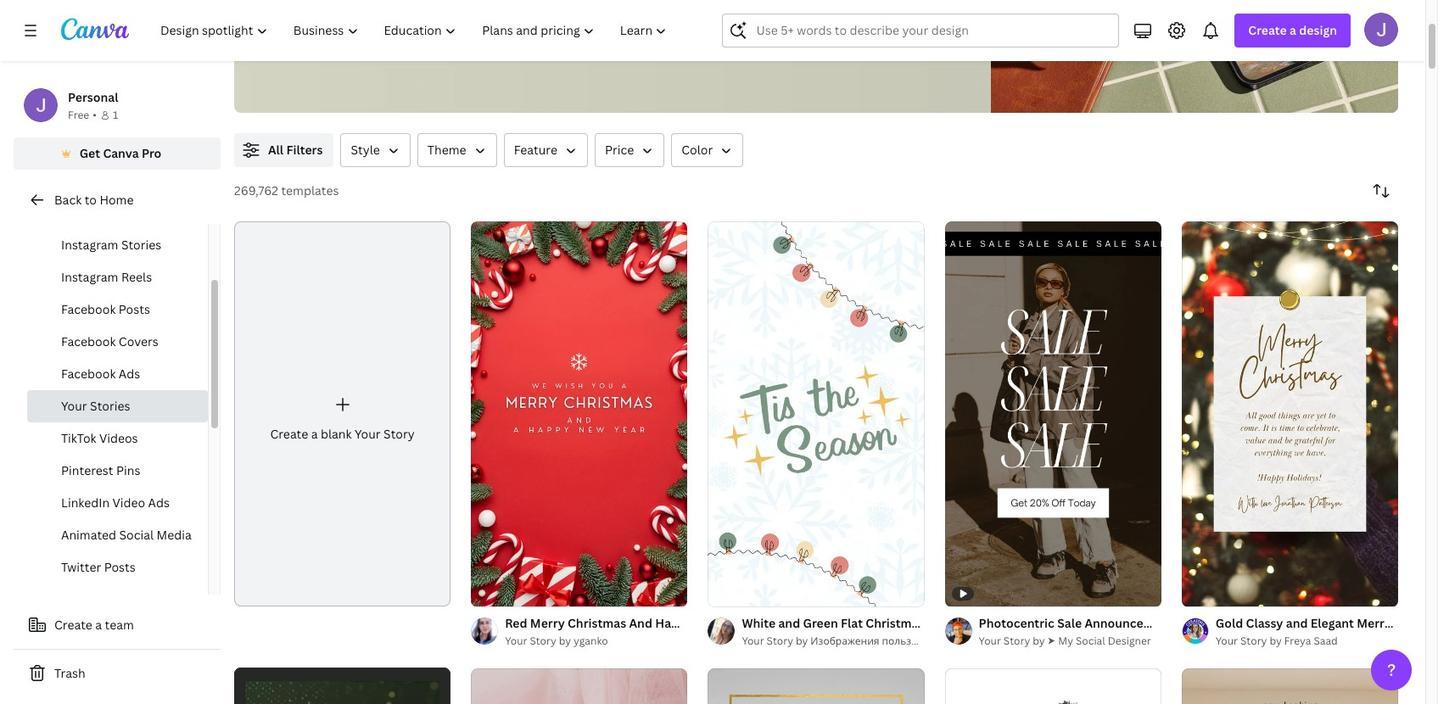 Task type: locate. For each thing, give the bounding box(es) containing it.
facebook posts
[[61, 301, 150, 318]]

stories
[[121, 237, 162, 253], [90, 398, 130, 414]]

ads down covers on the top of page
[[119, 366, 140, 382]]

facebook ads
[[61, 366, 140, 382]]

templates up that
[[466, 0, 532, 0]]

your
[[61, 398, 87, 414], [355, 426, 381, 442], [505, 634, 528, 648], [742, 634, 765, 648], [979, 634, 1002, 648], [1216, 634, 1239, 648]]

0 horizontal spatial ads
[[119, 366, 140, 382]]

0 vertical spatial a
[[1290, 22, 1297, 38]]

your story by freya saad link
[[1216, 633, 1399, 650]]

instagram reels link
[[27, 261, 208, 294]]

create left blank
[[270, 426, 308, 442]]

0 vertical spatial posts
[[121, 205, 153, 221]]

gold classy and elegant merry christm your story by freya saad
[[1216, 615, 1439, 648]]

social
[[659, 0, 697, 0]]

posts inside 'link'
[[104, 559, 136, 576]]

create for create a design
[[1249, 22, 1288, 38]]

1 horizontal spatial christmas
[[866, 615, 925, 631]]

get
[[80, 145, 100, 161]]

back
[[54, 192, 82, 208]]

by inside gold classy and elegant merry christm your story by freya saad
[[1270, 634, 1283, 648]]

christmas up your story by yganko link
[[568, 615, 627, 631]]

white
[[742, 615, 776, 631]]

2 vertical spatial a
[[95, 617, 102, 633]]

1 horizontal spatial and
[[779, 615, 801, 631]]

tiktok
[[61, 430, 96, 447]]

posts up instagram stories link
[[121, 205, 153, 221]]

create inside create a design dropdown button
[[1249, 22, 1288, 38]]

facebook
[[61, 301, 116, 318], [61, 334, 116, 350], [61, 366, 116, 382]]

christmas up пользователя
[[866, 615, 925, 631]]

home
[[100, 192, 134, 208]]

customizable
[[376, 0, 463, 0]]

feature
[[514, 142, 558, 158]]

2 horizontal spatial create
[[1249, 22, 1288, 38]]

a inside create a team button
[[95, 617, 102, 633]]

canva
[[103, 145, 139, 161]]

a left blank
[[311, 426, 318, 442]]

price button
[[595, 133, 665, 167]]

free,
[[343, 0, 373, 0]]

that
[[471, 3, 498, 22]]

your down gold
[[1216, 634, 1239, 648]]

but
[[666, 3, 689, 22]]

classy
[[1247, 615, 1284, 631]]

pink abstract minimalist coming soon instagram story image
[[471, 669, 688, 705]]

0 horizontal spatial social
[[119, 527, 154, 543]]

2 vertical spatial facebook
[[61, 366, 116, 382]]

2 merry from the left
[[1358, 615, 1392, 631]]

0 vertical spatial templates
[[466, 0, 532, 0]]

2 vertical spatial posts
[[104, 559, 136, 576]]

facebook for facebook posts
[[61, 301, 116, 318]]

pins
[[116, 463, 140, 479]]

by inside the white and green flat christmas story your story by изображения пользователя anzhelika
[[796, 634, 809, 648]]

create for create a blank your story
[[270, 426, 308, 442]]

instagram inside red merry christmas and happy new year instagram story your story by yganko
[[753, 615, 811, 631]]

merry inside red merry christmas and happy new year instagram story your story by yganko
[[530, 615, 565, 631]]

2 christmas from the left
[[866, 615, 925, 631]]

create inside create a blank your story link
[[270, 426, 308, 442]]

2 horizontal spatial and
[[1287, 615, 1309, 631]]

facebook ads link
[[27, 358, 208, 391]]

color button
[[672, 133, 744, 167]]

feature button
[[504, 133, 588, 167]]

0 horizontal spatial create
[[54, 617, 92, 633]]

your right that
[[501, 3, 531, 22]]

pro
[[142, 145, 162, 161]]

facebook for facebook covers
[[61, 334, 116, 350]]

linkedin
[[61, 495, 110, 511]]

1 vertical spatial stories
[[90, 398, 130, 414]]

2 facebook from the top
[[61, 334, 116, 350]]

1 horizontal spatial templates
[[466, 0, 532, 0]]

facebook posts link
[[27, 294, 208, 326]]

white gold minimalist special offers instagram story image
[[708, 669, 925, 705]]

0 horizontal spatial templates
[[281, 183, 339, 199]]

story left yganko
[[530, 634, 557, 648]]

create
[[261, 3, 303, 22]]

facebook down instagram reels
[[61, 301, 116, 318]]

1 christmas from the left
[[568, 615, 627, 631]]

merry right red
[[530, 615, 565, 631]]

story down white
[[767, 634, 794, 648]]

1 vertical spatial facebook
[[61, 334, 116, 350]]

2 horizontal spatial a
[[1290, 22, 1297, 38]]

stories up reels
[[121, 237, 162, 253]]

1 horizontal spatial merry
[[1358, 615, 1392, 631]]

1 vertical spatial your
[[501, 3, 531, 22]]

facebook up "your stories"
[[61, 366, 116, 382]]

•
[[93, 108, 97, 122]]

1 vertical spatial create
[[270, 426, 308, 442]]

1 horizontal spatial a
[[311, 426, 318, 442]]

and inside the white and green flat christmas story your story by изображения пользователя anzhelika
[[779, 615, 801, 631]]

instagram
[[61, 205, 118, 221], [61, 237, 118, 253], [61, 269, 118, 285], [753, 615, 811, 631]]

and up freya
[[1287, 615, 1309, 631]]

by left yganko
[[559, 634, 571, 648]]

thumb-
[[306, 3, 355, 22]]

and
[[629, 615, 653, 631]]

posts for instagram posts
[[121, 205, 153, 221]]

1 vertical spatial a
[[311, 426, 318, 442]]

yganko
[[574, 634, 608, 648]]

and up ""like.""
[[744, 0, 769, 0]]

a inside the create a blank your story element
[[311, 426, 318, 442]]

animated social media
[[61, 527, 192, 543]]

year
[[725, 615, 750, 631]]

your up the audience
[[558, 0, 588, 0]]

a inside create a design dropdown button
[[1290, 22, 1297, 38]]

video
[[113, 495, 145, 511]]

0 horizontal spatial christmas
[[568, 615, 627, 631]]

1 vertical spatial posts
[[119, 301, 150, 318]]

1 horizontal spatial your
[[558, 0, 588, 0]]

create for create a team
[[54, 617, 92, 633]]

by down green
[[796, 634, 809, 648]]

story up пользователя
[[928, 615, 959, 631]]

red merry christmas and happy new year instagram story your story by yganko
[[505, 615, 845, 648]]

use
[[261, 0, 286, 0]]

0 horizontal spatial and
[[744, 0, 769, 0]]

stories down facebook ads link
[[90, 398, 130, 414]]

your down red
[[505, 634, 528, 648]]

1 horizontal spatial create
[[270, 426, 308, 442]]

your left ➤
[[979, 634, 1002, 648]]

0 vertical spatial stories
[[121, 237, 162, 253]]

1 facebook from the top
[[61, 301, 116, 318]]

posts for twitter posts
[[104, 559, 136, 576]]

and right white
[[779, 615, 801, 631]]

facebook covers
[[61, 334, 159, 350]]

animated
[[61, 527, 116, 543]]

create left team
[[54, 617, 92, 633]]

templates
[[466, 0, 532, 0], [281, 183, 339, 199]]

help
[[634, 3, 663, 22]]

a left team
[[95, 617, 102, 633]]

1 vertical spatial ads
[[148, 495, 170, 511]]

posts down "animated social media" link
[[104, 559, 136, 576]]

posts down reels
[[119, 301, 150, 318]]

2 by from the left
[[796, 634, 809, 648]]

my
[[1059, 634, 1074, 648]]

canva's
[[289, 0, 340, 0]]

1 by from the left
[[559, 634, 571, 648]]

1 horizontal spatial social
[[1076, 634, 1106, 648]]

a left design
[[1290, 22, 1297, 38]]

create a team button
[[14, 609, 221, 643]]

create a blank your story element
[[234, 222, 451, 607]]

2 vertical spatial create
[[54, 617, 92, 633]]

by left ➤
[[1033, 634, 1046, 648]]

1 vertical spatial templates
[[281, 183, 339, 199]]

None search field
[[723, 14, 1120, 48]]

by
[[559, 634, 571, 648], [796, 634, 809, 648], [1033, 634, 1046, 648], [1270, 634, 1283, 648]]

0 horizontal spatial your
[[501, 3, 531, 22]]

merry
[[530, 615, 565, 631], [1358, 615, 1392, 631]]

social right my
[[1076, 634, 1106, 648]]

designer
[[1108, 634, 1152, 648]]

free
[[68, 108, 89, 122]]

0 vertical spatial social
[[119, 527, 154, 543]]

instagram posts link
[[27, 197, 208, 229]]

templates down filters
[[281, 183, 339, 199]]

0 vertical spatial create
[[1249, 22, 1288, 38]]

pinterest pins link
[[27, 455, 208, 487]]

0 horizontal spatial a
[[95, 617, 102, 633]]

gold classy and elegant merry christmas instagram story image
[[1182, 222, 1399, 607]]

hit
[[692, 3, 710, 22]]

4 by from the left
[[1270, 634, 1283, 648]]

story up "изображения"
[[814, 615, 845, 631]]

blank
[[321, 426, 352, 442]]

by down "classy"
[[1270, 634, 1283, 648]]

your story by изображения пользователя anzhelika link
[[742, 633, 1000, 650]]

create left design
[[1249, 22, 1288, 38]]

story down "classy"
[[1241, 634, 1268, 648]]

merry right elegant
[[1358, 615, 1392, 631]]

your down white
[[742, 634, 765, 648]]

christm
[[1395, 615, 1439, 631]]

social down video
[[119, 527, 154, 543]]

christmas inside the white and green flat christmas story your story by изображения пользователя anzhelika
[[866, 615, 925, 631]]

0 horizontal spatial merry
[[530, 615, 565, 631]]

create a blank your story link
[[234, 222, 451, 607]]

Search search field
[[757, 14, 1109, 47]]

0 vertical spatial facebook
[[61, 301, 116, 318]]

ads right video
[[148, 495, 170, 511]]

filters
[[286, 142, 323, 158]]

facebook up facebook ads
[[61, 334, 116, 350]]

all filters
[[268, 142, 323, 158]]

1 merry from the left
[[530, 615, 565, 631]]

create inside create a team button
[[54, 617, 92, 633]]

3 facebook from the top
[[61, 366, 116, 382]]

for
[[536, 0, 555, 0]]

instagram for instagram posts
[[61, 205, 118, 221]]

back to home link
[[14, 183, 221, 217]]

and
[[744, 0, 769, 0], [779, 615, 801, 631], [1287, 615, 1309, 631]]



Task type: vqa. For each thing, say whether or not it's contained in the screenshot.
Home
yes



Task type: describe. For each thing, give the bounding box(es) containing it.
1 horizontal spatial ads
[[148, 495, 170, 511]]

merry inside gold classy and elegant merry christm your story by freya saad
[[1358, 615, 1392, 631]]

and inside gold classy and elegant merry christm your story by freya saad
[[1287, 615, 1309, 631]]

all
[[268, 142, 284, 158]]

happy
[[656, 615, 694, 631]]

white and green flat christmas story image
[[708, 222, 925, 607]]

trash link
[[14, 657, 221, 691]]

pinterest pins
[[61, 463, 140, 479]]

videos
[[99, 430, 138, 447]]

theme
[[428, 142, 467, 158]]

create a blank your story
[[270, 426, 415, 442]]

all filters button
[[234, 133, 334, 167]]

color
[[682, 142, 713, 158]]

linkedin video ads link
[[27, 487, 208, 520]]

your inside the white and green flat christmas story your story by изображения пользователя anzhelika
[[742, 634, 765, 648]]

use canva's free, customizable templates for your stories on social media and create thumb-stopping content that your audience can't help but hit "like."
[[261, 0, 769, 22]]

instagram stories
[[61, 237, 162, 253]]

twitter
[[61, 559, 101, 576]]

get canva pro
[[80, 145, 162, 161]]

пользователя
[[882, 634, 952, 648]]

facebook covers link
[[27, 326, 208, 358]]

your up tiktok
[[61, 398, 87, 414]]

linkedin video ads
[[61, 495, 170, 511]]

your story by yganko link
[[505, 633, 688, 650]]

photography price list aesthetic shadow instagram story image
[[1182, 669, 1399, 705]]

back to home
[[54, 192, 134, 208]]

instagram stories link
[[27, 229, 208, 261]]

story inside gold classy and elegant merry christm your story by freya saad
[[1241, 634, 1268, 648]]

animated social media link
[[27, 520, 208, 552]]

media
[[701, 0, 741, 0]]

your story by ➤ my social designer link
[[979, 633, 1162, 650]]

269,762
[[234, 183, 278, 199]]

stories for your stories
[[90, 398, 130, 414]]

personal
[[68, 89, 118, 105]]

your inside gold classy and elegant merry christm your story by freya saad
[[1216, 634, 1239, 648]]

templates inside use canva's free, customizable templates for your stories on social media and create thumb-stopping content that your audience can't help but hit "like."
[[466, 0, 532, 0]]

top level navigation element
[[149, 14, 682, 48]]

изображения
[[811, 634, 880, 648]]

content
[[416, 3, 468, 22]]

red merry christmas and happy new year instagram story image
[[471, 222, 688, 607]]

price
[[605, 142, 634, 158]]

create a design
[[1249, 22, 1338, 38]]

on
[[639, 0, 656, 0]]

flat
[[841, 615, 863, 631]]

➤
[[1048, 634, 1056, 648]]

facebook for facebook ads
[[61, 366, 116, 382]]

instagram for instagram stories
[[61, 237, 118, 253]]

a for team
[[95, 617, 102, 633]]

media
[[157, 527, 192, 543]]

jacob simon image
[[1365, 13, 1399, 47]]

create a team
[[54, 617, 134, 633]]

style
[[351, 142, 380, 158]]

style button
[[341, 133, 411, 167]]

twitter posts
[[61, 559, 136, 576]]

"like."
[[713, 3, 749, 22]]

design
[[1300, 22, 1338, 38]]

by inside red merry christmas and happy new year instagram story your story by yganko
[[559, 634, 571, 648]]

get canva pro button
[[14, 138, 221, 170]]

gold
[[1216, 615, 1244, 631]]

story left ➤
[[1004, 634, 1031, 648]]

1 vertical spatial social
[[1076, 634, 1106, 648]]

audience
[[535, 3, 595, 22]]

and inside use canva's free, customizable templates for your stories on social media and create thumb-stopping content that your audience can't help but hit "like."
[[744, 0, 769, 0]]

your story by ➤ my social designer
[[979, 634, 1152, 648]]

covers
[[119, 334, 159, 350]]

red merry christmas and happy new year instagram story link
[[505, 614, 845, 633]]

a for design
[[1290, 22, 1297, 38]]

anzhelika
[[954, 634, 1000, 648]]

your stories
[[61, 398, 130, 414]]

green
[[804, 615, 838, 631]]

a for blank
[[311, 426, 318, 442]]

pinterest
[[61, 463, 113, 479]]

team
[[105, 617, 134, 633]]

free •
[[68, 108, 97, 122]]

gold classy and elegant merry christm link
[[1216, 614, 1439, 633]]

white and green flat christmas story your story by изображения пользователя anzhelika
[[742, 615, 1000, 648]]

story right blank
[[384, 426, 415, 442]]

instagram for instagram reels
[[61, 269, 118, 285]]

0 vertical spatial ads
[[119, 366, 140, 382]]

your inside red merry christmas and happy new year instagram story your story by yganko
[[505, 634, 528, 648]]

stories
[[591, 0, 636, 0]]

posts for facebook posts
[[119, 301, 150, 318]]

saad
[[1314, 634, 1339, 648]]

your right blank
[[355, 426, 381, 442]]

Sort by button
[[1365, 174, 1399, 208]]

white and green flat christmas story link
[[742, 614, 959, 633]]

can't
[[598, 3, 630, 22]]

tiktok videos
[[61, 430, 138, 447]]

3 by from the left
[[1033, 634, 1046, 648]]

1
[[113, 108, 118, 122]]

instagram posts
[[61, 205, 153, 221]]

0 vertical spatial your
[[558, 0, 588, 0]]

tiktok videos link
[[27, 423, 208, 455]]

christmas inside red merry christmas and happy new year instagram story your story by yganko
[[568, 615, 627, 631]]

elegant
[[1311, 615, 1355, 631]]

reels
[[121, 269, 152, 285]]

freya
[[1285, 634, 1312, 648]]

269,762 templates
[[234, 183, 339, 199]]

stories for instagram stories
[[121, 237, 162, 253]]

new
[[696, 615, 722, 631]]



